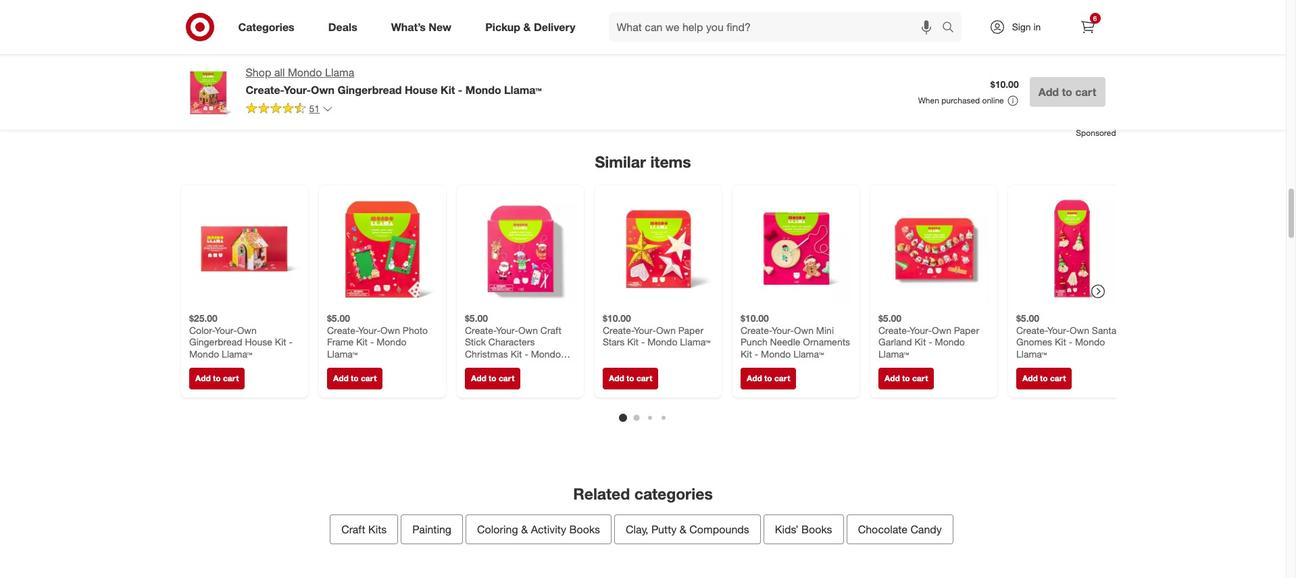 Task type: describe. For each thing, give the bounding box(es) containing it.
kit inside the shop all mondo llama create-your-own gingerbread house kit - mondo llama™
[[441, 83, 455, 97]]

kit inside $5.00 create-your-own craft stick characters christmas kit - mondo llama™
[[511, 348, 522, 359]]

search button
[[936, 12, 969, 45]]

$5.00 create-your-own craft stick characters christmas kit - mondo llama™
[[465, 312, 561, 371]]

deals
[[328, 20, 357, 34]]

- inside $5.00 create-your-own craft stick characters christmas kit - mondo llama™
[[525, 348, 528, 359]]

cart for $5.00 create-your-own craft stick characters christmas kit - mondo llama™
[[499, 373, 514, 383]]

llama™ inside $5.00 create-your-own craft stick characters christmas kit - mondo llama™
[[465, 360, 495, 371]]

51 link
[[246, 102, 333, 118]]

books inside "link"
[[570, 522, 600, 536]]

create-your-own craft stick characters christmas kit - mondo llama™ image
[[465, 193, 576, 304]]

mondo inside $5.00 create-your-own paper garland kit - mondo llama™
[[935, 336, 965, 347]]

own for $10.00 create-your-own mini punch needle ornaments kit - mondo llama™
[[794, 324, 814, 336]]

mondo right all
[[288, 66, 322, 79]]

- inside "$5.00 create-your-own santa gnomes kit - mondo llama™"
[[1069, 336, 1073, 347]]

create- for $10.00 create-your-own mini punch needle ornaments kit - mondo llama™
[[741, 324, 772, 336]]

$10.00 for $10.00 create-your-own paper stars kit - mondo llama™
[[603, 312, 631, 324]]

$5.00 create-your-own santa gnomes kit - mondo llama™
[[1017, 312, 1117, 359]]

- inside $5.00 create-your-own paper garland kit - mondo llama™
[[929, 336, 933, 347]]

add to cart button for $5.00 create-your-own paper garland kit - mondo llama™
[[879, 368, 934, 389]]

clay,
[[626, 522, 649, 536]]

add for $25.00 color-your-own gingerbread house kit - mondo llama™
[[195, 373, 210, 383]]

cart for $5.00 create-your-own photo frame kit - mondo llama™
[[361, 373, 376, 383]]

llama™ inside "$5.00 create-your-own santa gnomes kit - mondo llama™"
[[1017, 348, 1047, 359]]

santa
[[1092, 324, 1117, 336]]

cart for $10.00 create-your-own paper stars kit - mondo llama™
[[637, 373, 652, 383]]

online
[[983, 95, 1004, 105]]

$5.00 create-your-own paper garland kit - mondo llama™
[[879, 312, 979, 359]]

add to cart for $5.00 create-your-own craft stick characters christmas kit - mondo llama™
[[471, 373, 514, 383]]

when
[[919, 95, 940, 105]]

own for $5.00 create-your-own santa gnomes kit - mondo llama™
[[1070, 324, 1090, 336]]

kit inside the $25.00 color-your-own gingerbread house kit - mondo llama™
[[275, 336, 286, 347]]

kit inside "$10.00 create-your-own paper stars kit - mondo llama™"
[[627, 336, 639, 347]]

- inside the $25.00 color-your-own gingerbread house kit - mondo llama™
[[289, 336, 292, 347]]

kids'
[[775, 522, 799, 536]]

llama
[[325, 66, 354, 79]]

similar
[[595, 152, 646, 171]]

to for $25.00 color-your-own gingerbread house kit - mondo llama™
[[213, 373, 220, 383]]

create- for $5.00 create-your-own paper garland kit - mondo llama™
[[879, 324, 910, 336]]

own for $5.00 create-your-own photo frame kit - mondo llama™
[[380, 324, 400, 336]]

add to cart button up sponsored
[[1030, 77, 1106, 107]]

mondo inside $5.00 create-your-own photo frame kit - mondo llama™
[[376, 336, 406, 347]]

6
[[1094, 14, 1098, 22]]

llama™ inside $10.00 create-your-own mini punch needle ornaments kit - mondo llama™
[[794, 348, 824, 359]]

to for $10.00 create-your-own paper stars kit - mondo llama™
[[626, 373, 634, 383]]

delivery
[[534, 20, 576, 34]]

create-your-own santa gnomes kit - mondo llama™ image
[[1017, 193, 1127, 304]]

your- for $10.00 create-your-own mini punch needle ornaments kit - mondo llama™
[[772, 324, 794, 336]]

6 link
[[1073, 12, 1103, 42]]

activity
[[531, 522, 567, 536]]

coloring & activity books link
[[466, 514, 612, 544]]

sponsored
[[1077, 128, 1117, 138]]

add for $5.00 create-your-own paper garland kit - mondo llama™
[[885, 373, 900, 383]]

kids' books
[[775, 522, 833, 536]]

kit inside $10.00 create-your-own mini punch needle ornaments kit - mondo llama™
[[741, 348, 752, 359]]

& right putty
[[680, 522, 687, 536]]

photo
[[403, 324, 428, 336]]

cart for $5.00 create-your-own paper garland kit - mondo llama™
[[912, 373, 928, 383]]

$5.00 for $5.00 create-your-own paper garland kit - mondo llama™
[[879, 312, 902, 324]]

purchased
[[942, 95, 981, 105]]

$5.00 create-your-own photo frame kit - mondo llama™
[[327, 312, 428, 359]]

create-your-own paper stars kit - mondo llama™ image
[[603, 193, 714, 304]]

your- for $5.00 create-your-own santa gnomes kit - mondo llama™
[[1048, 324, 1070, 336]]

add to cart button for $5.00 create-your-own craft stick characters christmas kit - mondo llama™
[[465, 368, 521, 389]]

$10.00 create-your-own paper stars kit - mondo llama™
[[603, 312, 711, 347]]

- inside $10.00 create-your-own mini punch needle ornaments kit - mondo llama™
[[755, 348, 758, 359]]

add to cart button for $5.00 create-your-own photo frame kit - mondo llama™
[[327, 368, 383, 389]]

add to cart button for $10.00 create-your-own mini punch needle ornaments kit - mondo llama™
[[741, 368, 796, 389]]

christmas
[[465, 348, 508, 359]]

own for $5.00 create-your-own craft stick characters christmas kit - mondo llama™
[[518, 324, 538, 336]]

51
[[309, 103, 320, 114]]

putty
[[652, 522, 677, 536]]

add for $5.00 create-your-own santa gnomes kit - mondo llama™
[[1023, 373, 1038, 383]]

create- for $10.00 create-your-own paper stars kit - mondo llama™
[[603, 324, 634, 336]]

create- for $5.00 create-your-own santa gnomes kit - mondo llama™
[[1017, 324, 1048, 336]]

coloring & activity books
[[477, 522, 600, 536]]

create- inside the shop all mondo llama create-your-own gingerbread house kit - mondo llama™
[[246, 83, 284, 97]]

add to cart for $10.00 create-your-own mini punch needle ornaments kit - mondo llama™
[[747, 373, 790, 383]]

pickup & delivery link
[[474, 12, 593, 42]]

llama™ inside "$10.00 create-your-own paper stars kit - mondo llama™"
[[680, 336, 711, 347]]

1 vertical spatial craft
[[342, 522, 366, 536]]

kids' books link
[[764, 514, 844, 544]]

- inside the shop all mondo llama create-your-own gingerbread house kit - mondo llama™
[[458, 83, 463, 97]]

mondo down pickup
[[466, 83, 501, 97]]

color-
[[189, 324, 215, 336]]

add for $10.00 create-your-own paper stars kit - mondo llama™
[[609, 373, 624, 383]]

your- inside the shop all mondo llama create-your-own gingerbread house kit - mondo llama™
[[284, 83, 311, 97]]

items
[[651, 152, 691, 171]]

mini
[[816, 324, 834, 336]]

kits
[[369, 522, 387, 536]]



Task type: vqa. For each thing, say whether or not it's contained in the screenshot.
'Interactive' on the left of page
no



Task type: locate. For each thing, give the bounding box(es) containing it.
gingerbread down color-
[[189, 336, 242, 347]]

add to cart for $25.00 color-your-own gingerbread house kit - mondo llama™
[[195, 373, 239, 383]]

kit inside "$5.00 create-your-own santa gnomes kit - mondo llama™"
[[1055, 336, 1066, 347]]

add to cart down frame
[[333, 373, 376, 383]]

gingerbread
[[338, 83, 402, 97], [189, 336, 242, 347]]

create-your-own paper garland kit - mondo llama™ image
[[879, 193, 989, 304]]

own inside $5.00 create-your-own paper garland kit - mondo llama™
[[932, 324, 952, 336]]

add to cart down the $25.00 color-your-own gingerbread house kit - mondo llama™
[[195, 373, 239, 383]]

add to cart button down stars
[[603, 368, 658, 389]]

1 books from the left
[[570, 522, 600, 536]]

0 vertical spatial craft
[[540, 324, 561, 336]]

similar items
[[595, 152, 691, 171]]

$25.00 color-your-own gingerbread house kit - mondo llama™
[[189, 312, 292, 359]]

what's
[[391, 20, 426, 34]]

kit right gnomes in the right bottom of the page
[[1055, 336, 1066, 347]]

shop
[[246, 66, 271, 79]]

gingerbread inside the $25.00 color-your-own gingerbread house kit - mondo llama™
[[189, 336, 242, 347]]

in
[[1034, 21, 1041, 32]]

-
[[458, 83, 463, 97], [289, 336, 292, 347], [370, 336, 374, 347], [641, 336, 645, 347], [929, 336, 933, 347], [1069, 336, 1073, 347], [525, 348, 528, 359], [755, 348, 758, 359]]

2 books from the left
[[802, 522, 833, 536]]

add for $10.00 create-your-own mini punch needle ornaments kit - mondo llama™
[[747, 373, 762, 383]]

llama™ inside the $25.00 color-your-own gingerbread house kit - mondo llama™
[[221, 348, 252, 359]]

cart up sponsored
[[1076, 85, 1097, 99]]

related
[[574, 484, 630, 503]]

$10.00 up stars
[[603, 312, 631, 324]]

kit down the characters
[[511, 348, 522, 359]]

$10.00 for $10.00 create-your-own mini punch needle ornaments kit - mondo llama™
[[741, 312, 769, 324]]

mondo right garland
[[935, 336, 965, 347]]

candy
[[911, 522, 942, 536]]

gingerbread inside the shop all mondo llama create-your-own gingerbread house kit - mondo llama™
[[338, 83, 402, 97]]

1 horizontal spatial craft
[[540, 324, 561, 336]]

to for $5.00 create-your-own paper garland kit - mondo llama™
[[902, 373, 910, 383]]

add down punch
[[747, 373, 762, 383]]

craft kits
[[342, 522, 387, 536]]

$10.00 create-your-own mini punch needle ornaments kit - mondo llama™
[[741, 312, 850, 359]]

create- up "stick"
[[465, 324, 496, 336]]

add to cart button for $10.00 create-your-own paper stars kit - mondo llama™
[[603, 368, 658, 389]]

$5.00 up garland
[[879, 312, 902, 324]]

add for $5.00 create-your-own photo frame kit - mondo llama™
[[333, 373, 348, 383]]

$5.00 up gnomes in the right bottom of the page
[[1017, 312, 1040, 324]]

$10.00
[[991, 79, 1019, 90], [603, 312, 631, 324], [741, 312, 769, 324]]

$5.00 inside $5.00 create-your-own photo frame kit - mondo llama™
[[327, 312, 350, 324]]

your- for $5.00 create-your-own craft stick characters christmas kit - mondo llama™
[[496, 324, 518, 336]]

to for $5.00 create-your-own photo frame kit - mondo llama™
[[351, 373, 358, 383]]

$10.00 up punch
[[741, 312, 769, 324]]

4 $5.00 from the left
[[1017, 312, 1040, 324]]

your- inside $5.00 create-your-own craft stick characters christmas kit - mondo llama™
[[496, 324, 518, 336]]

add to cart for $5.00 create-your-own paper garland kit - mondo llama™
[[885, 373, 928, 383]]

punch
[[741, 336, 768, 347]]

0 horizontal spatial books
[[570, 522, 600, 536]]

painting
[[413, 522, 452, 536]]

mondo
[[288, 66, 322, 79], [466, 83, 501, 97], [376, 336, 406, 347], [648, 336, 677, 347], [935, 336, 965, 347], [1075, 336, 1105, 347], [189, 348, 219, 359], [531, 348, 561, 359], [761, 348, 791, 359]]

create- up garland
[[879, 324, 910, 336]]

clay, putty & compounds
[[626, 522, 750, 536]]

add to cart for $5.00 create-your-own santa gnomes kit - mondo llama™
[[1023, 373, 1066, 383]]

$10.00 inside $10.00 create-your-own mini punch needle ornaments kit - mondo llama™
[[741, 312, 769, 324]]

$5.00 up "stick"
[[465, 312, 488, 324]]

llama™ inside $5.00 create-your-own paper garland kit - mondo llama™
[[879, 348, 909, 359]]

0 horizontal spatial paper
[[678, 324, 704, 336]]

cart down the $25.00 color-your-own gingerbread house kit - mondo llama™
[[223, 373, 239, 383]]

$5.00 inside $5.00 create-your-own paper garland kit - mondo llama™
[[879, 312, 902, 324]]

your- inside $5.00 create-your-own photo frame kit - mondo llama™
[[358, 324, 380, 336]]

add to cart down christmas
[[471, 373, 514, 383]]

1 horizontal spatial books
[[802, 522, 833, 536]]

mondo down santa
[[1075, 336, 1105, 347]]

add to cart button down the $25.00 color-your-own gingerbread house kit - mondo llama™
[[189, 368, 245, 389]]

1 horizontal spatial house
[[405, 83, 438, 97]]

own inside "$10.00 create-your-own paper stars kit - mondo llama™"
[[656, 324, 676, 336]]

sign in link
[[978, 12, 1063, 42]]

$5.00 inside $5.00 create-your-own craft stick characters christmas kit - mondo llama™
[[465, 312, 488, 324]]

house inside the shop all mondo llama create-your-own gingerbread house kit - mondo llama™
[[405, 83, 438, 97]]

your- for $25.00 color-your-own gingerbread house kit - mondo llama™
[[215, 324, 237, 336]]

your- inside the $25.00 color-your-own gingerbread house kit - mondo llama™
[[215, 324, 237, 336]]

own inside $5.00 create-your-own photo frame kit - mondo llama™
[[380, 324, 400, 336]]

add to cart button
[[1030, 77, 1106, 107], [189, 368, 245, 389], [327, 368, 383, 389], [465, 368, 521, 389], [603, 368, 658, 389], [741, 368, 796, 389], [879, 368, 934, 389], [1017, 368, 1072, 389]]

add to cart down stars
[[609, 373, 652, 383]]

kit inside $5.00 create-your-own photo frame kit - mondo llama™
[[356, 336, 367, 347]]

kit right frame
[[356, 336, 367, 347]]

add to cart for $5.00 create-your-own photo frame kit - mondo llama™
[[333, 373, 376, 383]]

add to cart for $10.00 create-your-own paper stars kit - mondo llama™
[[609, 373, 652, 383]]

$5.00 inside "$5.00 create-your-own santa gnomes kit - mondo llama™"
[[1017, 312, 1040, 324]]

$5.00 for $5.00 create-your-own craft stick characters christmas kit - mondo llama™
[[465, 312, 488, 324]]

$10.00 up online
[[991, 79, 1019, 90]]

image of create-your-own gingerbread house kit - mondo llama™ image
[[181, 65, 235, 119]]

create- up stars
[[603, 324, 634, 336]]

mondo inside $5.00 create-your-own craft stick characters christmas kit - mondo llama™
[[531, 348, 561, 359]]

- inside "$10.00 create-your-own paper stars kit - mondo llama™"
[[641, 336, 645, 347]]

mondo inside $10.00 create-your-own mini punch needle ornaments kit - mondo llama™
[[761, 348, 791, 359]]

mondo down needle
[[761, 348, 791, 359]]

kit
[[441, 83, 455, 97], [275, 336, 286, 347], [356, 336, 367, 347], [627, 336, 639, 347], [915, 336, 926, 347], [1055, 336, 1066, 347], [511, 348, 522, 359], [741, 348, 752, 359]]

cart for $10.00 create-your-own mini punch needle ornaments kit - mondo llama™
[[774, 373, 790, 383]]

ornaments
[[803, 336, 850, 347]]

pickup & delivery
[[486, 20, 576, 34]]

add to cart button down christmas
[[465, 368, 521, 389]]

&
[[524, 20, 531, 34], [521, 522, 528, 536], [680, 522, 687, 536]]

pickup
[[486, 20, 521, 34]]

paper
[[678, 324, 704, 336], [954, 324, 979, 336]]

cart for $5.00 create-your-own santa gnomes kit - mondo llama™
[[1050, 373, 1066, 383]]

own for $10.00 create-your-own paper stars kit - mondo llama™
[[656, 324, 676, 336]]

add for $5.00 create-your-own craft stick characters christmas kit - mondo llama™
[[471, 373, 486, 383]]

0 horizontal spatial house
[[245, 336, 272, 347]]

- inside $5.00 create-your-own photo frame kit - mondo llama™
[[370, 336, 374, 347]]

gnomes
[[1017, 336, 1052, 347]]

create- for $5.00 create-your-own craft stick characters christmas kit - mondo llama™
[[465, 324, 496, 336]]

what's new
[[391, 20, 452, 34]]

needle
[[770, 336, 800, 347]]

coloring
[[477, 522, 518, 536]]

own inside the $25.00 color-your-own gingerbread house kit - mondo llama™
[[237, 324, 256, 336]]

cart down $5.00 create-your-own paper garland kit - mondo llama™ at the bottom right of page
[[912, 373, 928, 383]]

kit down new
[[441, 83, 455, 97]]

$5.00 for $5.00 create-your-own santa gnomes kit - mondo llama™
[[1017, 312, 1040, 324]]

kit down punch
[[741, 348, 752, 359]]

advertisement region
[[170, 48, 1117, 127]]

create-
[[246, 83, 284, 97], [327, 324, 358, 336], [465, 324, 496, 336], [603, 324, 634, 336], [741, 324, 772, 336], [879, 324, 910, 336], [1017, 324, 1048, 336]]

& inside "link"
[[521, 522, 528, 536]]

cart down $5.00 create-your-own photo frame kit - mondo llama™
[[361, 373, 376, 383]]

add to cart button down gnomes in the right bottom of the page
[[1017, 368, 1072, 389]]

region containing similar items
[[170, 48, 1136, 578]]

chocolate
[[858, 522, 908, 536]]

to
[[1062, 85, 1073, 99], [213, 373, 220, 383], [351, 373, 358, 383], [489, 373, 496, 383], [626, 373, 634, 383], [764, 373, 772, 383], [902, 373, 910, 383], [1040, 373, 1048, 383]]

add to cart
[[1039, 85, 1097, 99], [195, 373, 239, 383], [333, 373, 376, 383], [471, 373, 514, 383], [609, 373, 652, 383], [747, 373, 790, 383], [885, 373, 928, 383], [1023, 373, 1066, 383]]

cart down christmas
[[499, 373, 514, 383]]

1 $5.00 from the left
[[327, 312, 350, 324]]

to for $10.00 create-your-own mini punch needle ornaments kit - mondo llama™
[[764, 373, 772, 383]]

mondo inside the $25.00 color-your-own gingerbread house kit - mondo llama™
[[189, 348, 219, 359]]

cart down "$10.00 create-your-own paper stars kit - mondo llama™"
[[637, 373, 652, 383]]

0 horizontal spatial $10.00
[[603, 312, 631, 324]]

your- inside $5.00 create-your-own paper garland kit - mondo llama™
[[910, 324, 932, 336]]

add down garland
[[885, 373, 900, 383]]

your- inside "$5.00 create-your-own santa gnomes kit - mondo llama™"
[[1048, 324, 1070, 336]]

your- for $5.00 create-your-own photo frame kit - mondo llama™
[[358, 324, 380, 336]]

create- up punch
[[741, 324, 772, 336]]

create- inside "$5.00 create-your-own santa gnomes kit - mondo llama™"
[[1017, 324, 1048, 336]]

0 horizontal spatial gingerbread
[[189, 336, 242, 347]]

characters
[[488, 336, 535, 347]]

kit right stars
[[627, 336, 639, 347]]

own inside $10.00 create-your-own mini punch needle ornaments kit - mondo llama™
[[794, 324, 814, 336]]

mondo down photo
[[376, 336, 406, 347]]

frame
[[327, 336, 353, 347]]

craft inside $5.00 create-your-own craft stick characters christmas kit - mondo llama™
[[540, 324, 561, 336]]

1 vertical spatial house
[[245, 336, 272, 347]]

1 vertical spatial gingerbread
[[189, 336, 242, 347]]

add to cart button for $5.00 create-your-own santa gnomes kit - mondo llama™
[[1017, 368, 1072, 389]]

your-
[[284, 83, 311, 97], [215, 324, 237, 336], [358, 324, 380, 336], [496, 324, 518, 336], [634, 324, 656, 336], [772, 324, 794, 336], [910, 324, 932, 336], [1048, 324, 1070, 336]]

stick
[[465, 336, 486, 347]]

add to cart down garland
[[885, 373, 928, 383]]

& left activity
[[521, 522, 528, 536]]

$25.00
[[189, 312, 217, 324]]

categories
[[635, 484, 713, 503]]

& right pickup
[[524, 20, 531, 34]]

add to cart button down frame
[[327, 368, 383, 389]]

paper for create-your-own paper stars kit - mondo llama™
[[678, 324, 704, 336]]

your- for $5.00 create-your-own paper garland kit - mondo llama™
[[910, 324, 932, 336]]

add to cart down punch
[[747, 373, 790, 383]]

books
[[570, 522, 600, 536], [802, 522, 833, 536]]

sign
[[1013, 21, 1031, 32]]

2 paper from the left
[[954, 324, 979, 336]]

create- down shop
[[246, 83, 284, 97]]

create- inside $10.00 create-your-own mini punch needle ornaments kit - mondo llama™
[[741, 324, 772, 336]]

create-your-own mini punch needle ornaments kit - mondo llama™ image
[[741, 193, 852, 304]]

add to cart up sponsored
[[1039, 85, 1097, 99]]

add to cart button for $25.00 color-your-own gingerbread house kit - mondo llama™
[[189, 368, 245, 389]]

create- inside "$10.00 create-your-own paper stars kit - mondo llama™"
[[603, 324, 634, 336]]

create- up gnomes in the right bottom of the page
[[1017, 324, 1048, 336]]

add down frame
[[333, 373, 348, 383]]

categories link
[[227, 12, 311, 42]]

create- up frame
[[327, 324, 358, 336]]

add to cart button down garland
[[879, 368, 934, 389]]

your- for $10.00 create-your-own paper stars kit - mondo llama™
[[634, 324, 656, 336]]

& for pickup
[[524, 20, 531, 34]]

create- inside $5.00 create-your-own craft stick characters christmas kit - mondo llama™
[[465, 324, 496, 336]]

0 horizontal spatial craft
[[342, 522, 366, 536]]

mondo down the characters
[[531, 348, 561, 359]]

own
[[311, 83, 335, 97], [237, 324, 256, 336], [380, 324, 400, 336], [518, 324, 538, 336], [656, 324, 676, 336], [794, 324, 814, 336], [932, 324, 952, 336], [1070, 324, 1090, 336]]

cart
[[1076, 85, 1097, 99], [223, 373, 239, 383], [361, 373, 376, 383], [499, 373, 514, 383], [637, 373, 652, 383], [774, 373, 790, 383], [912, 373, 928, 383], [1050, 373, 1066, 383]]

llama™ inside $5.00 create-your-own photo frame kit - mondo llama™
[[327, 348, 357, 359]]

& for coloring
[[521, 522, 528, 536]]

What can we help you find? suggestions appear below search field
[[609, 12, 946, 42]]

region
[[170, 48, 1136, 578]]

painting link
[[401, 514, 463, 544]]

2 horizontal spatial $10.00
[[991, 79, 1019, 90]]

mondo inside "$10.00 create-your-own paper stars kit - mondo llama™"
[[648, 336, 677, 347]]

own inside $5.00 create-your-own craft stick characters christmas kit - mondo llama™
[[518, 324, 538, 336]]

2 $5.00 from the left
[[465, 312, 488, 324]]

1 horizontal spatial $10.00
[[741, 312, 769, 324]]

craft kits link
[[330, 514, 398, 544]]

$10.00 for $10.00
[[991, 79, 1019, 90]]

gingerbread down llama at the left top of page
[[338, 83, 402, 97]]

to for $5.00 create-your-own craft stick characters christmas kit - mondo llama™
[[489, 373, 496, 383]]

compounds
[[690, 522, 750, 536]]

kit inside $5.00 create-your-own paper garland kit - mondo llama™
[[915, 336, 926, 347]]

paper inside $5.00 create-your-own paper garland kit - mondo llama™
[[954, 324, 979, 336]]

cart down "$5.00 create-your-own santa gnomes kit - mondo llama™"
[[1050, 373, 1066, 383]]

add down christmas
[[471, 373, 486, 383]]

create- inside $5.00 create-your-own photo frame kit - mondo llama™
[[327, 324, 358, 336]]

what's new link
[[380, 12, 469, 42]]

mondo down color-
[[189, 348, 219, 359]]

create-your-own photo frame kit - mondo llama™ image
[[327, 193, 438, 304]]

shop all mondo llama create-your-own gingerbread house kit - mondo llama™
[[246, 66, 542, 97]]

house inside the $25.00 color-your-own gingerbread house kit - mondo llama™
[[245, 336, 272, 347]]

1 horizontal spatial gingerbread
[[338, 83, 402, 97]]

kit right garland
[[915, 336, 926, 347]]

own inside the shop all mondo llama create-your-own gingerbread house kit - mondo llama™
[[311, 83, 335, 97]]

craft
[[540, 324, 561, 336], [342, 522, 366, 536]]

$5.00 for $5.00 create-your-own photo frame kit - mondo llama™
[[327, 312, 350, 324]]

new
[[429, 20, 452, 34]]

categories
[[238, 20, 295, 34]]

own for $25.00 color-your-own gingerbread house kit - mondo llama™
[[237, 324, 256, 336]]

books right kids' on the bottom right
[[802, 522, 833, 536]]

0 vertical spatial house
[[405, 83, 438, 97]]

search
[[936, 21, 969, 35]]

0 vertical spatial gingerbread
[[338, 83, 402, 97]]

create- inside $5.00 create-your-own paper garland kit - mondo llama™
[[879, 324, 910, 336]]

create- for $5.00 create-your-own photo frame kit - mondo llama™
[[327, 324, 358, 336]]

chocolate candy
[[858, 522, 942, 536]]

own for $5.00 create-your-own paper garland kit - mondo llama™
[[932, 324, 952, 336]]

llama™ inside the shop all mondo llama create-your-own gingerbread house kit - mondo llama™
[[504, 83, 542, 97]]

color-your-own gingerbread house kit - mondo llama™ image
[[189, 193, 300, 304]]

house
[[405, 83, 438, 97], [245, 336, 272, 347]]

add right online
[[1039, 85, 1059, 99]]

$5.00 up frame
[[327, 312, 350, 324]]

add down gnomes in the right bottom of the page
[[1023, 373, 1038, 383]]

your- inside $10.00 create-your-own mini punch needle ornaments kit - mondo llama™
[[772, 324, 794, 336]]

add down stars
[[609, 373, 624, 383]]

1 horizontal spatial paper
[[954, 324, 979, 336]]

mondo right stars
[[648, 336, 677, 347]]

mondo inside "$5.00 create-your-own santa gnomes kit - mondo llama™"
[[1075, 336, 1105, 347]]

add
[[1039, 85, 1059, 99], [195, 373, 210, 383], [333, 373, 348, 383], [471, 373, 486, 383], [609, 373, 624, 383], [747, 373, 762, 383], [885, 373, 900, 383], [1023, 373, 1038, 383]]

related categories
[[574, 484, 713, 503]]

chocolate candy link
[[847, 514, 954, 544]]

$5.00
[[327, 312, 350, 324], [465, 312, 488, 324], [879, 312, 902, 324], [1017, 312, 1040, 324]]

llama™
[[504, 83, 542, 97], [680, 336, 711, 347], [221, 348, 252, 359], [327, 348, 357, 359], [794, 348, 824, 359], [879, 348, 909, 359], [1017, 348, 1047, 359], [465, 360, 495, 371]]

add to cart button down punch
[[741, 368, 796, 389]]

books right activity
[[570, 522, 600, 536]]

cart down needle
[[774, 373, 790, 383]]

sign in
[[1013, 21, 1041, 32]]

paper inside "$10.00 create-your-own paper stars kit - mondo llama™"
[[678, 324, 704, 336]]

clay, putty & compounds link
[[615, 514, 761, 544]]

add to cart down gnomes in the right bottom of the page
[[1023, 373, 1066, 383]]

stars
[[603, 336, 625, 347]]

all
[[274, 66, 285, 79]]

3 $5.00 from the left
[[879, 312, 902, 324]]

deals link
[[317, 12, 374, 42]]

add down color-
[[195, 373, 210, 383]]

paper for create-your-own paper garland kit - mondo llama™
[[954, 324, 979, 336]]

$10.00 inside "$10.00 create-your-own paper stars kit - mondo llama™"
[[603, 312, 631, 324]]

own inside "$5.00 create-your-own santa gnomes kit - mondo llama™"
[[1070, 324, 1090, 336]]

kit left frame
[[275, 336, 286, 347]]

when purchased online
[[919, 95, 1004, 105]]

1 paper from the left
[[678, 324, 704, 336]]

to for $5.00 create-your-own santa gnomes kit - mondo llama™
[[1040, 373, 1048, 383]]

your- inside "$10.00 create-your-own paper stars kit - mondo llama™"
[[634, 324, 656, 336]]

garland
[[879, 336, 912, 347]]

cart for $25.00 color-your-own gingerbread house kit - mondo llama™
[[223, 373, 239, 383]]



